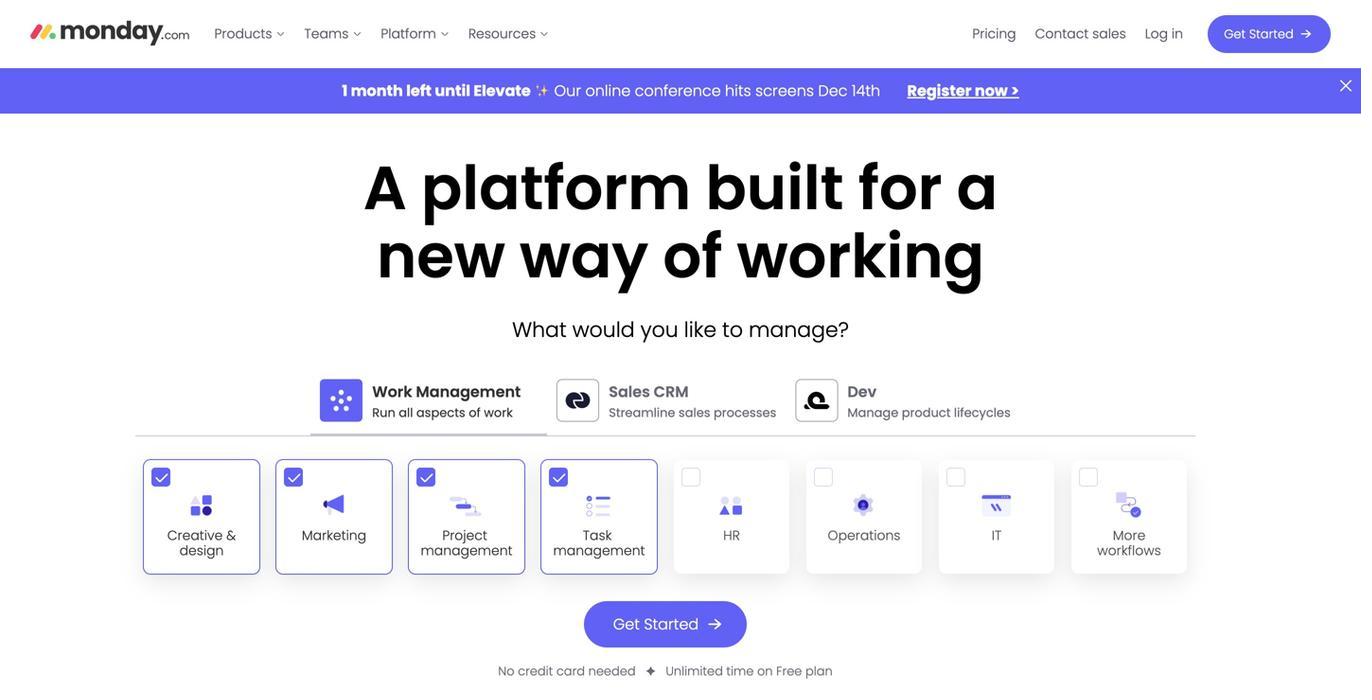 Task type: describe. For each thing, give the bounding box(es) containing it.
1
[[342, 80, 348, 101]]

crm color image
[[557, 379, 600, 422]]

plan
[[806, 663, 833, 680]]

work
[[372, 381, 413, 402]]

pricing
[[973, 25, 1017, 43]]

0 vertical spatial get started button
[[1208, 15, 1331, 53]]

hr image
[[713, 487, 751, 524]]

like
[[684, 316, 717, 344]]

Operations checkbox
[[806, 459, 923, 575]]

contact
[[1036, 25, 1089, 43]]

sales inside button
[[1093, 25, 1127, 43]]

work
[[484, 404, 513, 421]]

get started inside 'main' element
[[1225, 26, 1294, 43]]

management for project
[[421, 542, 513, 560]]

teams
[[304, 25, 349, 43]]

main element
[[205, 0, 1331, 68]]

0 horizontal spatial get started
[[613, 614, 699, 635]]

credit
[[518, 663, 553, 680]]

dev dark image
[[796, 379, 838, 422]]

platform
[[381, 25, 436, 43]]

built
[[706, 146, 844, 231]]

hits
[[725, 80, 752, 101]]

register
[[908, 80, 972, 101]]

Task management checkbox
[[541, 459, 658, 575]]

pricing link
[[963, 19, 1026, 49]]

contact sales
[[1036, 25, 1127, 43]]

1 horizontal spatial of
[[663, 214, 723, 299]]

wm dark image
[[320, 379, 363, 422]]

sales crm streamline sales processes
[[609, 381, 777, 421]]

Marketing checkbox
[[276, 459, 393, 575]]

crm
[[654, 381, 689, 402]]

on
[[758, 663, 773, 680]]

register now > link
[[908, 80, 1020, 101]]

new way of working
[[377, 214, 985, 299]]

products
[[214, 25, 272, 43]]

of inside work management run all aspects of work
[[469, 404, 481, 421]]

month
[[351, 80, 403, 101]]

1 month left until elevate ✨ our online conference hits screens dec 14th
[[342, 80, 885, 101]]

HR checkbox
[[673, 459, 791, 575]]

conference
[[635, 80, 721, 101]]

get for topmost get started button
[[1225, 26, 1246, 43]]

you
[[641, 316, 679, 344]]

needed
[[589, 663, 636, 680]]

elevate
[[474, 80, 531, 101]]

resources link
[[459, 19, 559, 49]]

aspects
[[417, 404, 466, 421]]

marketing
[[302, 526, 367, 545]]

wm color image
[[320, 379, 363, 422]]

all
[[399, 404, 413, 421]]

task image
[[580, 487, 619, 524]]

log
[[1146, 25, 1169, 43]]

get for get started button to the bottom
[[613, 614, 640, 635]]

until
[[435, 80, 471, 101]]

more image
[[1111, 487, 1149, 524]]

More workflows checkbox
[[1071, 459, 1188, 575]]

work management run all aspects of work
[[372, 381, 521, 421]]

group containing creative & design
[[135, 451, 1196, 582]]

no credit card needed   ✦    unlimited time on free plan
[[498, 663, 833, 680]]

1 vertical spatial get started button
[[584, 601, 747, 648]]

list containing products
[[205, 0, 559, 68]]

it
[[992, 526, 1002, 545]]

in
[[1172, 25, 1184, 43]]

sales
[[609, 381, 650, 402]]

time
[[727, 663, 754, 680]]

>
[[1011, 80, 1020, 101]]

card
[[557, 663, 585, 680]]

manage
[[848, 404, 899, 421]]

manage?
[[749, 316, 849, 344]]

lifecycles
[[954, 404, 1011, 421]]

left
[[406, 80, 432, 101]]

processes
[[714, 404, 777, 421]]

dev
[[848, 381, 877, 402]]

run
[[372, 404, 396, 421]]

project management image
[[448, 487, 486, 524]]

would
[[573, 316, 635, 344]]

management for task
[[553, 542, 645, 560]]



Task type: locate. For each thing, give the bounding box(es) containing it.
get started right in
[[1225, 26, 1294, 43]]

it image
[[978, 487, 1016, 524]]

started for get started button to the bottom
[[644, 614, 699, 635]]

product
[[902, 404, 951, 421]]

get started button right in
[[1208, 15, 1331, 53]]

Creative & design checkbox
[[143, 459, 260, 575]]

list
[[205, 0, 559, 68], [963, 0, 1193, 68]]

free
[[777, 663, 802, 680]]

to
[[723, 316, 743, 344]]

operations
[[828, 526, 901, 545]]

a
[[364, 146, 407, 231]]

monday.com logo image
[[30, 12, 190, 52]]

a platform built for a
[[364, 146, 998, 231]]

online
[[586, 80, 631, 101]]

get right in
[[1225, 26, 1246, 43]]

1 management from the left
[[421, 542, 513, 560]]

2 list from the left
[[963, 0, 1193, 68]]

get
[[1225, 26, 1246, 43], [613, 614, 640, 635]]

1 list from the left
[[205, 0, 559, 68]]

started for topmost get started button
[[1250, 26, 1294, 43]]

1 vertical spatial sales
[[679, 404, 711, 421]]

task management
[[553, 526, 645, 560]]

1 horizontal spatial started
[[1250, 26, 1294, 43]]

group
[[135, 451, 1196, 582]]

get inside 'main' element
[[1225, 26, 1246, 43]]

project
[[443, 526, 488, 545]]

a
[[957, 146, 998, 231]]

sales right the contact
[[1093, 25, 1127, 43]]

0 horizontal spatial sales
[[679, 404, 711, 421]]

get started button up no credit card needed   ✦    unlimited time on free plan at bottom
[[584, 601, 747, 648]]

resources
[[469, 25, 536, 43]]

register now >
[[908, 80, 1020, 101]]

dev manage product lifecycles
[[848, 381, 1011, 421]]

0 vertical spatial started
[[1250, 26, 1294, 43]]

1 vertical spatial of
[[469, 404, 481, 421]]

platform
[[421, 146, 691, 231]]

started right in
[[1250, 26, 1294, 43]]

streamline
[[609, 404, 676, 421]]

creative design image
[[183, 487, 221, 524]]

dev color image
[[796, 379, 838, 422]]

1 vertical spatial started
[[644, 614, 699, 635]]

0 horizontal spatial list
[[205, 0, 559, 68]]

get up needed
[[613, 614, 640, 635]]

workflows
[[1098, 542, 1162, 560]]

of
[[663, 214, 723, 299], [469, 404, 481, 421]]

dec
[[819, 80, 848, 101]]

get started
[[1225, 26, 1294, 43], [613, 614, 699, 635]]

management down project management image
[[421, 542, 513, 560]]

0 vertical spatial get started
[[1225, 26, 1294, 43]]

1 horizontal spatial sales
[[1093, 25, 1127, 43]]

0 vertical spatial get
[[1225, 26, 1246, 43]]

sales
[[1093, 25, 1127, 43], [679, 404, 711, 421]]

sales down crm
[[679, 404, 711, 421]]

0 horizontal spatial started
[[644, 614, 699, 635]]

started inside 'main' element
[[1250, 26, 1294, 43]]

more
[[1113, 526, 1146, 545]]

1 horizontal spatial management
[[553, 542, 645, 560]]

0 vertical spatial of
[[663, 214, 723, 299]]

of down management
[[469, 404, 481, 421]]

0 horizontal spatial of
[[469, 404, 481, 421]]

0 horizontal spatial management
[[421, 542, 513, 560]]

what would you like to manage?
[[512, 316, 849, 344]]

products link
[[205, 19, 295, 49]]

more workflows
[[1098, 526, 1162, 560]]

Project management checkbox
[[408, 459, 526, 575]]

crm dark image
[[557, 379, 600, 422]]

hr
[[724, 526, 740, 545]]

1 horizontal spatial get started
[[1225, 26, 1294, 43]]

platform link
[[372, 19, 459, 49]]

no
[[498, 663, 515, 680]]

14th
[[852, 80, 881, 101]]

way
[[520, 214, 649, 299]]

unlimited
[[666, 663, 723, 680]]

contact sales button
[[1026, 19, 1136, 49]]

management down task icon
[[553, 542, 645, 560]]

0 horizontal spatial get
[[613, 614, 640, 635]]

0 horizontal spatial get started button
[[584, 601, 747, 648]]

1 horizontal spatial get
[[1225, 26, 1246, 43]]

&
[[226, 526, 236, 545]]

✨
[[535, 80, 550, 101]]

1 horizontal spatial list
[[963, 0, 1193, 68]]

what
[[512, 316, 567, 344]]

sales inside sales crm streamline sales processes
[[679, 404, 711, 421]]

now
[[975, 80, 1008, 101]]

creative
[[167, 526, 223, 545]]

IT checkbox
[[938, 459, 1056, 575]]

0 vertical spatial sales
[[1093, 25, 1127, 43]]

task
[[583, 526, 612, 545]]

log in
[[1146, 25, 1184, 43]]

design
[[180, 542, 224, 560]]

management
[[421, 542, 513, 560], [553, 542, 645, 560]]

started
[[1250, 26, 1294, 43], [644, 614, 699, 635]]

2 management from the left
[[553, 542, 645, 560]]

creative & design
[[167, 526, 236, 560]]

our
[[554, 80, 582, 101]]

screens
[[756, 80, 814, 101]]

teams link
[[295, 19, 372, 49]]

management
[[416, 381, 521, 402]]

1 horizontal spatial get started button
[[1208, 15, 1331, 53]]

get started button
[[1208, 15, 1331, 53], [584, 601, 747, 648]]

ops image
[[845, 487, 884, 524]]

for
[[859, 146, 943, 231]]

started up no credit card needed   ✦    unlimited time on free plan at bottom
[[644, 614, 699, 635]]

marketing image
[[315, 487, 353, 524]]

✦
[[646, 663, 656, 680]]

get started up ✦
[[613, 614, 699, 635]]

log in link
[[1136, 19, 1193, 49]]

of up like
[[663, 214, 723, 299]]

new
[[377, 214, 505, 299]]

1 vertical spatial get started
[[613, 614, 699, 635]]

1 vertical spatial get
[[613, 614, 640, 635]]

project management
[[421, 526, 513, 560]]

list containing pricing
[[963, 0, 1193, 68]]

working
[[737, 214, 985, 299]]



Task type: vqa. For each thing, say whether or not it's contained in the screenshot.
questions? button at the right bottom of the page
no



